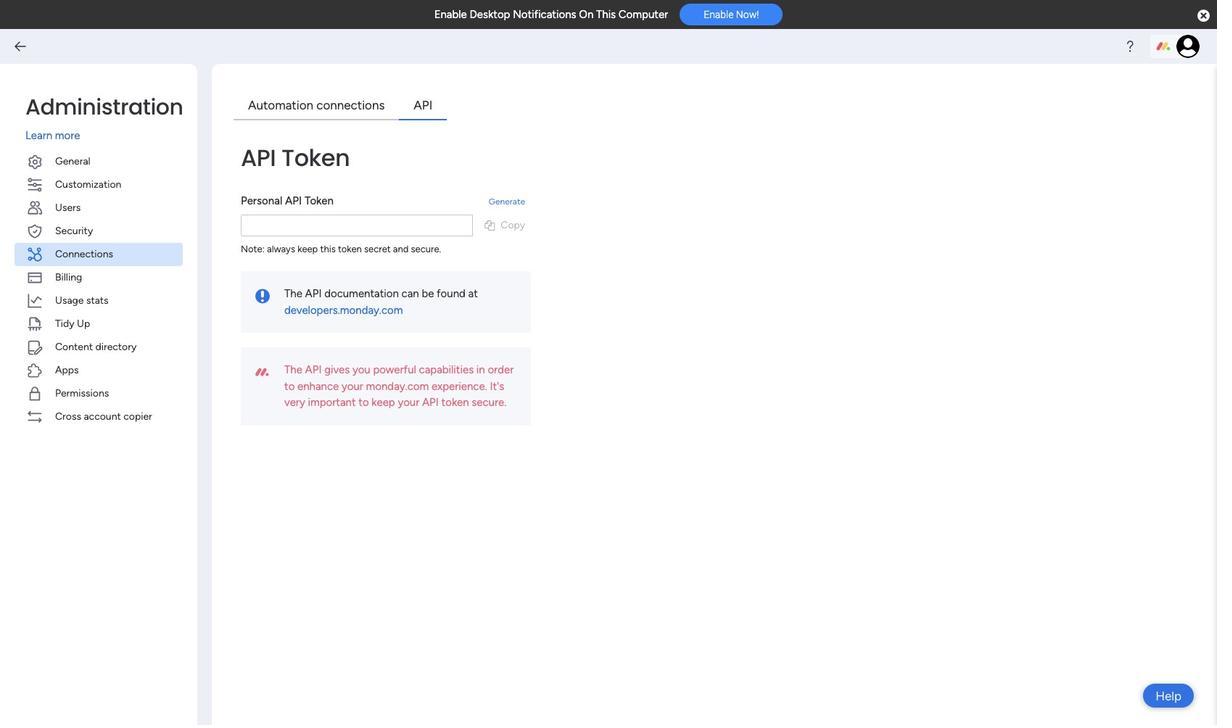 Task type: describe. For each thing, give the bounding box(es) containing it.
learn
[[25, 129, 52, 142]]

monday icon image
[[256, 362, 269, 384]]

api token
[[241, 141, 350, 174]]

learn more link
[[25, 128, 183, 144]]

general
[[55, 155, 91, 167]]

automation connections
[[248, 98, 385, 113]]

at
[[469, 287, 478, 301]]

enable now! button
[[680, 4, 783, 26]]

1 vertical spatial your
[[398, 396, 420, 409]]

up
[[77, 318, 90, 330]]

enable for enable desktop notifications on this computer
[[435, 8, 467, 21]]

administration learn more
[[25, 91, 183, 142]]

you
[[353, 364, 371, 377]]

automation
[[248, 98, 314, 113]]

developers.monday.com link
[[285, 304, 403, 317]]

0 vertical spatial token
[[282, 141, 350, 174]]

enable desktop notifications on this computer
[[435, 8, 669, 21]]

enable now!
[[704, 9, 760, 21]]

experience.
[[432, 380, 488, 393]]

more
[[55, 129, 80, 142]]

0 horizontal spatial to
[[285, 380, 295, 393]]

users
[[55, 201, 81, 214]]

now!
[[737, 9, 760, 21]]

usage stats
[[55, 294, 109, 307]]

customization
[[55, 178, 122, 191]]

generate
[[489, 196, 526, 207]]

powerful
[[373, 364, 417, 377]]

tidy
[[55, 318, 74, 330]]

help
[[1156, 689, 1182, 704]]

0 horizontal spatial keep
[[298, 244, 318, 254]]

content directory
[[55, 341, 137, 353]]

capabilities
[[419, 364, 474, 377]]

computer
[[619, 8, 669, 21]]

be
[[422, 287, 434, 301]]

0 vertical spatial token
[[338, 244, 362, 254]]

enhance
[[298, 380, 339, 393]]

it's
[[490, 380, 505, 393]]

administration
[[25, 91, 183, 123]]

automation connections link
[[234, 93, 399, 120]]

0 vertical spatial your
[[342, 380, 364, 393]]

0 vertical spatial secure.
[[411, 244, 441, 254]]

billing
[[55, 271, 82, 283]]

apps
[[55, 364, 79, 376]]

secure. inside the api gives you powerful capabilities in order to enhance your monday.com experience. it's very important to keep your api token secure.
[[472, 396, 507, 409]]

gives
[[325, 364, 350, 377]]

the for the api documentation can be found at developers.monday.com
[[285, 287, 303, 301]]

in
[[477, 364, 485, 377]]

personal
[[241, 194, 283, 207]]



Task type: vqa. For each thing, say whether or not it's contained in the screenshot.
order
yes



Task type: locate. For each thing, give the bounding box(es) containing it.
this
[[320, 244, 336, 254]]

permissions
[[55, 387, 109, 400]]

help button
[[1144, 684, 1195, 708]]

keep
[[298, 244, 318, 254], [372, 396, 395, 409]]

always
[[267, 244, 295, 254]]

1 vertical spatial token
[[442, 396, 469, 409]]

1 horizontal spatial keep
[[372, 396, 395, 409]]

api link
[[399, 93, 447, 120]]

important
[[308, 396, 356, 409]]

api inside the api documentation can be found at developers.monday.com
[[305, 287, 322, 301]]

the api documentation can be found at developers.monday.com
[[285, 287, 478, 317]]

security
[[55, 225, 93, 237]]

connections
[[317, 98, 385, 113]]

secure. down it's
[[472, 396, 507, 409]]

on
[[579, 8, 594, 21]]

0 horizontal spatial secure.
[[411, 244, 441, 254]]

token right this
[[338, 244, 362, 254]]

0 horizontal spatial token
[[338, 244, 362, 254]]

tidy up
[[55, 318, 90, 330]]

kendall parks image
[[1177, 35, 1201, 58]]

the right dapulse info icon
[[285, 287, 303, 301]]

enable
[[435, 8, 467, 21], [704, 9, 734, 21]]

your
[[342, 380, 364, 393], [398, 396, 420, 409]]

cross
[[55, 410, 81, 423]]

keep left this
[[298, 244, 318, 254]]

cross account copier
[[55, 410, 152, 423]]

directory
[[95, 341, 137, 353]]

enable left now!
[[704, 9, 734, 21]]

the for the api gives you powerful capabilities in order to enhance your monday.com experience. it's very important to keep your api token secure.
[[285, 364, 303, 377]]

content
[[55, 341, 93, 353]]

2 the from the top
[[285, 364, 303, 377]]

1 horizontal spatial enable
[[704, 9, 734, 21]]

dapulse close image
[[1198, 9, 1211, 23]]

order
[[488, 364, 514, 377]]

your down monday.com
[[398, 396, 420, 409]]

connections
[[55, 248, 113, 260]]

1 the from the top
[[285, 287, 303, 301]]

help image
[[1124, 39, 1138, 54]]

api
[[414, 98, 433, 113], [241, 141, 276, 174], [285, 194, 302, 207], [305, 287, 322, 301], [305, 364, 322, 377], [422, 396, 439, 409]]

your down you on the bottom of the page
[[342, 380, 364, 393]]

note: always keep this token secret and secure.
[[241, 244, 441, 254]]

the inside the api documentation can be found at developers.monday.com
[[285, 287, 303, 301]]

personal api token
[[241, 194, 334, 207]]

desktop
[[470, 8, 511, 21]]

token inside the api gives you powerful capabilities in order to enhance your monday.com experience. it's very important to keep your api token secure.
[[442, 396, 469, 409]]

the
[[285, 287, 303, 301], [285, 364, 303, 377]]

and
[[393, 244, 409, 254]]

1 vertical spatial token
[[305, 194, 334, 207]]

token
[[338, 244, 362, 254], [442, 396, 469, 409]]

1 horizontal spatial token
[[442, 396, 469, 409]]

1 vertical spatial secure.
[[472, 396, 507, 409]]

monday.com
[[366, 380, 429, 393]]

keep down monday.com
[[372, 396, 395, 409]]

stats
[[86, 294, 109, 307]]

1 horizontal spatial secure.
[[472, 396, 507, 409]]

1 vertical spatial to
[[359, 396, 369, 409]]

0 vertical spatial to
[[285, 380, 295, 393]]

token
[[282, 141, 350, 174], [305, 194, 334, 207]]

usage
[[55, 294, 84, 307]]

to up very
[[285, 380, 295, 393]]

found
[[437, 287, 466, 301]]

dapulse info image
[[256, 286, 270, 308]]

copier
[[124, 410, 152, 423]]

0 horizontal spatial your
[[342, 380, 364, 393]]

note:
[[241, 244, 265, 254]]

0 vertical spatial the
[[285, 287, 303, 301]]

enable for enable now!
[[704, 9, 734, 21]]

to
[[285, 380, 295, 393], [359, 396, 369, 409]]

developers.monday.com
[[285, 304, 403, 317]]

secure.
[[411, 244, 441, 254], [472, 396, 507, 409]]

token down experience.
[[442, 396, 469, 409]]

very
[[285, 396, 305, 409]]

generate button
[[483, 190, 531, 213]]

0 horizontal spatial enable
[[435, 8, 467, 21]]

secret
[[364, 244, 391, 254]]

enable inside button
[[704, 9, 734, 21]]

1 vertical spatial the
[[285, 364, 303, 377]]

token up this
[[305, 194, 334, 207]]

token down automation connections link at left
[[282, 141, 350, 174]]

keep inside the api gives you powerful capabilities in order to enhance your monday.com experience. it's very important to keep your api token secure.
[[372, 396, 395, 409]]

can
[[402, 287, 419, 301]]

secure. right the and
[[411, 244, 441, 254]]

the inside the api gives you powerful capabilities in order to enhance your monday.com experience. it's very important to keep your api token secure.
[[285, 364, 303, 377]]

back to workspace image
[[13, 39, 28, 54]]

1 horizontal spatial your
[[398, 396, 420, 409]]

this
[[597, 8, 616, 21]]

documentation
[[325, 287, 399, 301]]

enable left desktop
[[435, 8, 467, 21]]

to right important
[[359, 396, 369, 409]]

0 vertical spatial keep
[[298, 244, 318, 254]]

the api gives you powerful capabilities in order to enhance your monday.com experience. it's very important to keep your api token secure.
[[285, 364, 514, 409]]

notifications
[[513, 8, 577, 21]]

the up enhance
[[285, 364, 303, 377]]

account
[[84, 410, 121, 423]]

1 vertical spatial keep
[[372, 396, 395, 409]]

1 horizontal spatial to
[[359, 396, 369, 409]]



